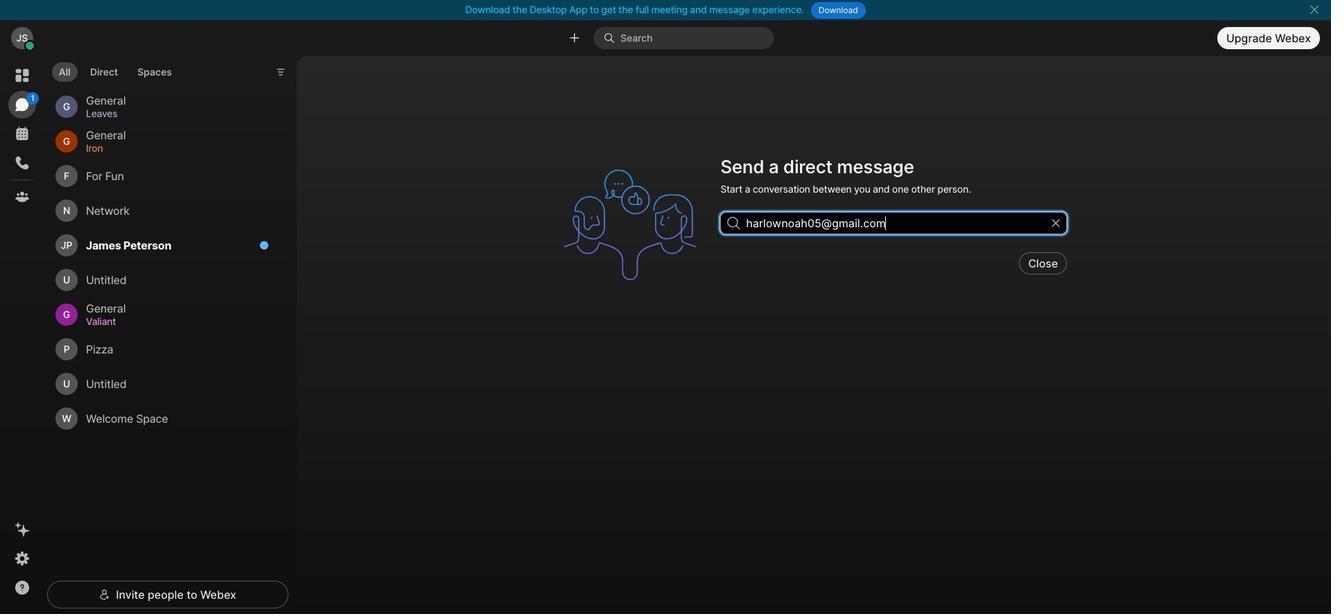 Task type: describe. For each thing, give the bounding box(es) containing it.
start a conversation between you and one other person. image
[[557, 152, 712, 298]]

1 general list item from the top
[[50, 90, 277, 124]]

iron element
[[86, 141, 261, 156]]

valiant element
[[86, 314, 261, 330]]

welcome space list item
[[50, 402, 277, 436]]

for fun list item
[[50, 159, 277, 194]]

2 general list item from the top
[[50, 124, 277, 159]]

3 general list item from the top
[[50, 298, 277, 332]]

james peterson, new messages list item
[[50, 228, 277, 263]]

Add people by name or email text field
[[721, 213, 1068, 235]]



Task type: locate. For each thing, give the bounding box(es) containing it.
2 untitled list item from the top
[[50, 367, 277, 402]]

pizza list item
[[50, 332, 277, 367]]

leaves element
[[86, 106, 261, 121]]

navigation
[[0, 56, 44, 615]]

cancel_16 image
[[1310, 4, 1320, 15]]

new messages image
[[259, 241, 269, 250]]

1 untitled list item from the top
[[50, 263, 277, 298]]

untitled list item up valiant element
[[50, 263, 277, 298]]

untitled list item
[[50, 263, 277, 298], [50, 367, 277, 402]]

untitled list item down valiant element
[[50, 367, 277, 402]]

0 vertical spatial untitled list item
[[50, 263, 277, 298]]

webex tab list
[[8, 62, 39, 211]]

tab list
[[49, 54, 182, 86]]

1 vertical spatial untitled list item
[[50, 367, 277, 402]]

network list item
[[50, 194, 277, 228]]

search_18 image
[[728, 217, 740, 230]]

general list item
[[50, 90, 277, 124], [50, 124, 277, 159], [50, 298, 277, 332]]



Task type: vqa. For each thing, say whether or not it's contained in the screenshot.
navigation
yes



